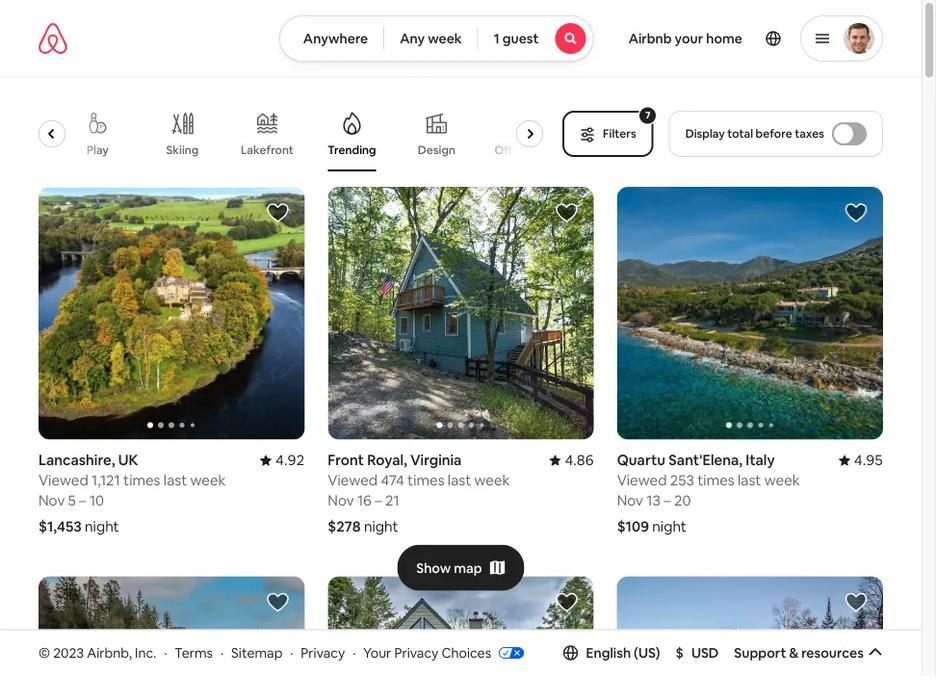 Task type: locate. For each thing, give the bounding box(es) containing it.
1 horizontal spatial last
[[448, 471, 472, 490]]

2 horizontal spatial nov
[[618, 492, 644, 510]]

nov left 5
[[39, 492, 65, 510]]

lancashire, uk viewed 1,121 times last week nov 5 – 10 $1,453 night
[[39, 451, 226, 536]]

front
[[328, 451, 364, 470]]

skiing
[[167, 143, 199, 158]]

times down uk
[[123, 471, 161, 490]]

1 horizontal spatial –
[[375, 492, 382, 510]]

last inside "front royal, virginia viewed 474 times last week nov 16 – 21 $278 night"
[[448, 471, 472, 490]]

times inside quartu sant'elena, italy viewed 253 times last week nov 13 – 20 $109 night
[[698, 471, 735, 490]]

2 last from the left
[[448, 471, 472, 490]]

night inside quartu sant'elena, italy viewed 253 times last week nov 13 – 20 $109 night
[[653, 518, 687, 536]]

2 times from the left
[[408, 471, 445, 490]]

off-
[[495, 142, 517, 157]]

times inside lancashire, uk viewed 1,121 times last week nov 5 – 10 $1,453 night
[[123, 471, 161, 490]]

night for $109
[[653, 518, 687, 536]]

1 horizontal spatial viewed
[[328, 471, 378, 490]]

sitemap link
[[231, 644, 283, 662]]

3 – from the left
[[664, 492, 672, 510]]

– right 5
[[79, 492, 86, 510]]

airbnb your home link
[[618, 18, 755, 59]]

–
[[79, 492, 86, 510], [375, 492, 382, 510], [664, 492, 672, 510]]

nov left 13
[[618, 492, 644, 510]]

sitemap
[[231, 644, 283, 662]]

0 horizontal spatial –
[[79, 492, 86, 510]]

viewed up 5
[[39, 471, 89, 490]]

viewed down quartu
[[618, 471, 668, 490]]

filters
[[604, 126, 637, 141]]

2 nov from the left
[[328, 492, 354, 510]]

night
[[85, 518, 119, 536], [364, 518, 399, 536], [653, 518, 687, 536]]

$ usd
[[676, 645, 719, 662]]

trending
[[329, 143, 377, 158]]

privacy right your
[[395, 644, 439, 662]]

2 night from the left
[[364, 518, 399, 536]]

times down sant'elena,
[[698, 471, 735, 490]]

&
[[790, 645, 799, 662]]

· right terms link
[[221, 644, 224, 662]]

21
[[386, 492, 400, 510]]

– inside "front royal, virginia viewed 474 times last week nov 16 – 21 $278 night"
[[375, 492, 382, 510]]

last right 1,121
[[164, 471, 187, 490]]

3 viewed from the left
[[618, 471, 668, 490]]

week
[[428, 30, 462, 47], [190, 471, 226, 490], [475, 471, 510, 490], [765, 471, 801, 490]]

$1,453
[[39, 518, 82, 536]]

design
[[419, 143, 456, 158]]

2 · from the left
[[221, 644, 224, 662]]

0 horizontal spatial night
[[85, 518, 119, 536]]

last inside lancashire, uk viewed 1,121 times last week nov 5 – 10 $1,453 night
[[164, 471, 187, 490]]

None search field
[[279, 15, 594, 62]]

4.95
[[855, 451, 884, 470]]

0 horizontal spatial nov
[[39, 492, 65, 510]]

3 nov from the left
[[618, 492, 644, 510]]

© 2023 airbnb, inc. ·
[[39, 644, 167, 662]]

sant'elena,
[[669, 451, 743, 470]]

nov
[[39, 492, 65, 510], [328, 492, 354, 510], [618, 492, 644, 510]]

week inside quartu sant'elena, italy viewed 253 times last week nov 13 – 20 $109 night
[[765, 471, 801, 490]]

night down 21 on the left bottom
[[364, 518, 399, 536]]

3 times from the left
[[698, 471, 735, 490]]

last for viewed 474 times last week
[[448, 471, 472, 490]]

1 last from the left
[[164, 471, 187, 490]]

map
[[454, 560, 483, 577]]

add to wishlist: scheffau am wilden kaiser, austria image
[[266, 591, 289, 615]]

1 privacy from the left
[[301, 644, 345, 662]]

airbnb your home
[[629, 30, 743, 47]]

inc.
[[135, 644, 156, 662]]

show map
[[417, 560, 483, 577]]

·
[[164, 644, 167, 662], [221, 644, 224, 662], [290, 644, 294, 662], [353, 644, 356, 662]]

1 night from the left
[[85, 518, 119, 536]]

2 horizontal spatial night
[[653, 518, 687, 536]]

lakefront
[[241, 143, 294, 158]]

2023
[[53, 644, 84, 662]]

last down virginia
[[448, 471, 472, 490]]

2 viewed from the left
[[328, 471, 378, 490]]

nov inside quartu sant'elena, italy viewed 253 times last week nov 13 – 20 $109 night
[[618, 492, 644, 510]]

nov for nov 16 – 21
[[328, 492, 354, 510]]

group containing off-the-grid
[[0, 96, 562, 172]]

0 horizontal spatial last
[[164, 471, 187, 490]]

times
[[123, 471, 161, 490], [408, 471, 445, 490], [698, 471, 735, 490]]

0 horizontal spatial times
[[123, 471, 161, 490]]

1 horizontal spatial nov
[[328, 492, 354, 510]]

airbnb,
[[87, 644, 132, 662]]

2 – from the left
[[375, 492, 382, 510]]

– for nov 13 – 20
[[664, 492, 672, 510]]

10
[[90, 492, 104, 510]]

$109
[[618, 518, 650, 536]]

nov left 16
[[328, 492, 354, 510]]

2 horizontal spatial times
[[698, 471, 735, 490]]

times for viewed 253 times last week
[[698, 471, 735, 490]]

night down 10
[[85, 518, 119, 536]]

0 horizontal spatial viewed
[[39, 471, 89, 490]]

last
[[164, 471, 187, 490], [448, 471, 472, 490], [738, 471, 762, 490]]

nov inside "front royal, virginia viewed 474 times last week nov 16 – 21 $278 night"
[[328, 492, 354, 510]]

italy
[[746, 451, 776, 470]]

uk
[[118, 451, 138, 470]]

english (us) button
[[563, 645, 661, 662]]

4.92 out of 5 average rating image
[[260, 451, 305, 470]]

terms · sitemap · privacy
[[175, 644, 345, 662]]

privacy
[[301, 644, 345, 662], [395, 644, 439, 662]]

airbnb
[[629, 30, 672, 47]]

taxes
[[795, 126, 825, 141]]

1 – from the left
[[79, 492, 86, 510]]

night down 20
[[653, 518, 687, 536]]

viewed inside "front royal, virginia viewed 474 times last week nov 16 – 21 $278 night"
[[328, 471, 378, 490]]

0 horizontal spatial privacy
[[301, 644, 345, 662]]

quartu sant'elena, italy viewed 253 times last week nov 13 – 20 $109 night
[[618, 451, 801, 536]]

1 viewed from the left
[[39, 471, 89, 490]]

times inside "front royal, virginia viewed 474 times last week nov 16 – 21 $278 night"
[[408, 471, 445, 490]]

week inside button
[[428, 30, 462, 47]]

2 horizontal spatial last
[[738, 471, 762, 490]]

– left 21 on the left bottom
[[375, 492, 382, 510]]

– inside quartu sant'elena, italy viewed 253 times last week nov 13 – 20 $109 night
[[664, 492, 672, 510]]

your privacy choices link
[[364, 644, 524, 663]]

4.92
[[276, 451, 305, 470]]

3 · from the left
[[290, 644, 294, 662]]

the-
[[517, 142, 540, 157]]

play
[[87, 143, 109, 158]]

your privacy choices
[[364, 644, 492, 662]]

group
[[0, 96, 562, 172], [39, 187, 305, 440], [328, 187, 594, 440], [618, 187, 884, 440], [39, 577, 305, 677], [328, 577, 594, 677], [618, 577, 884, 677]]

none search field containing anywhere
[[279, 15, 594, 62]]

anywhere button
[[279, 15, 385, 62]]

show
[[417, 560, 451, 577]]

1 horizontal spatial times
[[408, 471, 445, 490]]

3 last from the left
[[738, 471, 762, 490]]

last inside quartu sant'elena, italy viewed 253 times last week nov 13 – 20 $109 night
[[738, 471, 762, 490]]

terms
[[175, 644, 213, 662]]

4.86
[[565, 451, 594, 470]]

2 horizontal spatial –
[[664, 492, 672, 510]]

1 nov from the left
[[39, 492, 65, 510]]

2 horizontal spatial viewed
[[618, 471, 668, 490]]

viewed
[[39, 471, 89, 490], [328, 471, 378, 490], [618, 471, 668, 490]]

1 horizontal spatial privacy
[[395, 644, 439, 662]]

times down virginia
[[408, 471, 445, 490]]

· right inc.
[[164, 644, 167, 662]]

viewed inside quartu sant'elena, italy viewed 253 times last week nov 13 – 20 $109 night
[[618, 471, 668, 490]]

1 horizontal spatial night
[[364, 518, 399, 536]]

english (us)
[[587, 645, 661, 662]]

night inside "front royal, virginia viewed 474 times last week nov 16 – 21 $278 night"
[[364, 518, 399, 536]]

1 times from the left
[[123, 471, 161, 490]]

– right 13
[[664, 492, 672, 510]]

privacy left your
[[301, 644, 345, 662]]

add to wishlist: ste-béatrix, canada image
[[845, 591, 868, 615]]

your
[[364, 644, 392, 662]]

profile element
[[618, 0, 884, 77]]

night inside lancashire, uk viewed 1,121 times last week nov 5 – 10 $1,453 night
[[85, 518, 119, 536]]

4.86 out of 5 average rating image
[[550, 451, 594, 470]]

last down italy
[[738, 471, 762, 490]]

viewed down front
[[328, 471, 378, 490]]

3 night from the left
[[653, 518, 687, 536]]

· left your
[[353, 644, 356, 662]]

· left "privacy" link
[[290, 644, 294, 662]]

filters button
[[563, 111, 654, 157]]



Task type: describe. For each thing, give the bounding box(es) containing it.
1,121
[[92, 471, 120, 490]]

any
[[400, 30, 425, 47]]

any week
[[400, 30, 462, 47]]

1 guest button
[[478, 15, 594, 62]]

any week button
[[384, 15, 479, 62]]

support
[[735, 645, 787, 662]]

nov inside lancashire, uk viewed 1,121 times last week nov 5 – 10 $1,453 night
[[39, 492, 65, 510]]

$278
[[328, 518, 361, 536]]

english
[[587, 645, 631, 662]]

display total before taxes
[[686, 126, 825, 141]]

– inside lancashire, uk viewed 1,121 times last week nov 5 – 10 $1,453 night
[[79, 492, 86, 510]]

home
[[707, 30, 743, 47]]

1 guest
[[494, 30, 539, 47]]

(us)
[[634, 645, 661, 662]]

week inside "front royal, virginia viewed 474 times last week nov 16 – 21 $278 night"
[[475, 471, 510, 490]]

253
[[671, 471, 695, 490]]

week inside lancashire, uk viewed 1,121 times last week nov 5 – 10 $1,453 night
[[190, 471, 226, 490]]

show map button
[[397, 545, 525, 591]]

add to wishlist: front royal, virginia image
[[556, 201, 579, 225]]

virginia
[[411, 451, 462, 470]]

royal,
[[367, 451, 408, 470]]

474
[[381, 471, 405, 490]]

usd
[[692, 645, 719, 662]]

anywhere
[[304, 30, 368, 47]]

lancashire,
[[39, 451, 115, 470]]

add to wishlist: saint-damien, canada image
[[556, 591, 579, 615]]

13
[[647, 492, 661, 510]]

viewed inside lancashire, uk viewed 1,121 times last week nov 5 – 10 $1,453 night
[[39, 471, 89, 490]]

4 · from the left
[[353, 644, 356, 662]]

times for viewed 474 times last week
[[408, 471, 445, 490]]

display
[[686, 126, 726, 141]]

viewed for viewed 474 times last week
[[328, 471, 378, 490]]

5
[[68, 492, 76, 510]]

resources
[[802, 645, 865, 662]]

©
[[39, 644, 50, 662]]

20
[[675, 492, 692, 510]]

$
[[676, 645, 684, 662]]

2 privacy from the left
[[395, 644, 439, 662]]

viewed for viewed 253 times last week
[[618, 471, 668, 490]]

front royal, virginia viewed 474 times last week nov 16 – 21 $278 night
[[328, 451, 510, 536]]

last for viewed 253 times last week
[[738, 471, 762, 490]]

total
[[728, 126, 754, 141]]

grid
[[540, 142, 562, 157]]

display total before taxes button
[[670, 111, 884, 157]]

choices
[[442, 644, 492, 662]]

support & resources
[[735, 645, 865, 662]]

quartu
[[618, 451, 666, 470]]

add to wishlist: quartu sant'elena, italy image
[[845, 201, 868, 225]]

1 · from the left
[[164, 644, 167, 662]]

16
[[358, 492, 372, 510]]

4.95 out of 5 average rating image
[[839, 451, 884, 470]]

guest
[[503, 30, 539, 47]]

before
[[756, 126, 793, 141]]

support & resources button
[[735, 645, 884, 662]]

night for $278
[[364, 518, 399, 536]]

1
[[494, 30, 500, 47]]

nov for nov 13 – 20
[[618, 492, 644, 510]]

– for nov 16 – 21
[[375, 492, 382, 510]]

your
[[675, 30, 704, 47]]

privacy link
[[301, 644, 345, 662]]

terms link
[[175, 644, 213, 662]]

add to wishlist: lancashire, uk image
[[266, 201, 289, 225]]

off-the-grid
[[495, 142, 562, 157]]



Task type: vqa. For each thing, say whether or not it's contained in the screenshot.
Our
no



